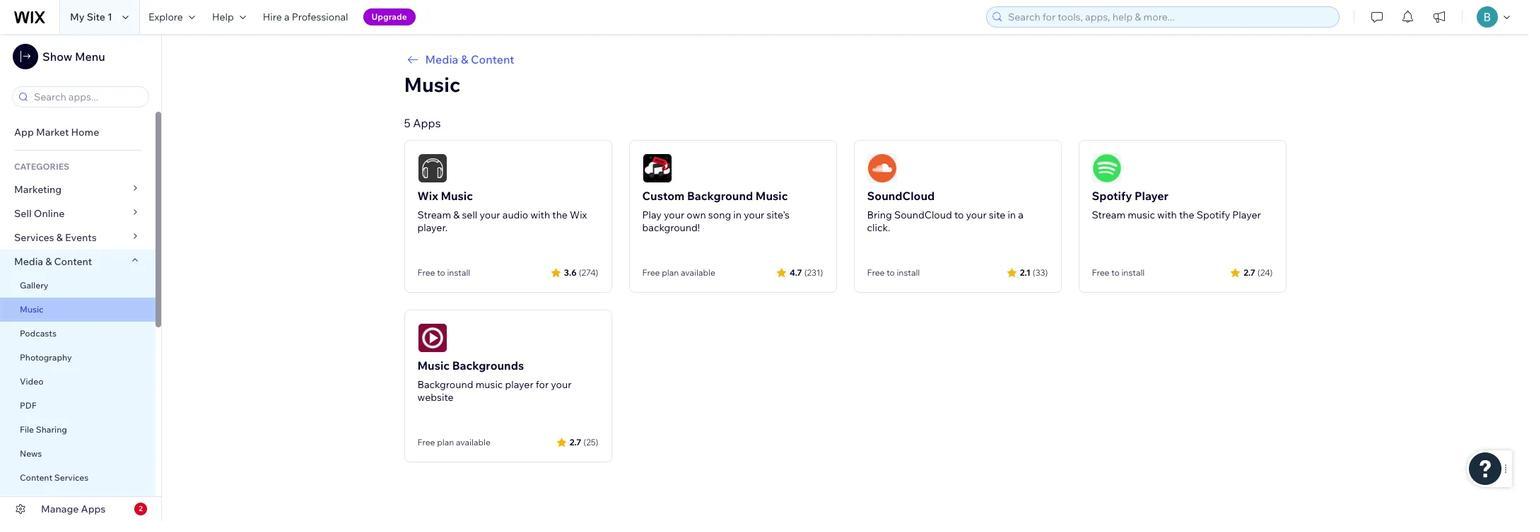 Task type: vqa. For each thing, say whether or not it's contained in the screenshot.
the & inside Marketing & SEO popup button
no



Task type: describe. For each thing, give the bounding box(es) containing it.
player.
[[418, 221, 448, 234]]

app market home link
[[0, 120, 156, 144]]

apps for 5 apps
[[413, 116, 441, 130]]

events
[[65, 231, 97, 244]]

video link
[[0, 370, 156, 394]]

file sharing link
[[0, 418, 156, 442]]

free to install for player
[[1092, 267, 1145, 278]]

my site 1
[[70, 11, 112, 23]]

categories
[[14, 161, 69, 172]]

content services link
[[0, 466, 156, 490]]

0 vertical spatial content
[[471, 52, 515, 66]]

marketing link
[[0, 178, 156, 202]]

(231)
[[805, 267, 824, 278]]

to inside the soundcloud bring soundcloud to your site in a click.
[[955, 209, 964, 221]]

help
[[212, 11, 234, 23]]

online
[[34, 207, 65, 220]]

soundcloud logo image
[[867, 153, 897, 183]]

news
[[20, 448, 42, 459]]

to for spotify player
[[1112, 267, 1120, 278]]

plan for music
[[437, 437, 454, 448]]

available for background
[[681, 267, 716, 278]]

spotify player logo image
[[1092, 153, 1122, 183]]

my
[[70, 11, 85, 23]]

spotify player stream music with the spotify player
[[1092, 189, 1262, 221]]

for
[[536, 378, 549, 391]]

app market home
[[14, 126, 99, 139]]

free plan available for music
[[418, 437, 491, 448]]

gallery
[[20, 280, 48, 291]]

click.
[[867, 221, 891, 234]]

hire
[[263, 11, 282, 23]]

sell online link
[[0, 202, 156, 226]]

custom background music logo image
[[643, 153, 672, 183]]

media inside sidebar element
[[14, 255, 43, 268]]

music inside music backgrounds background music player for your website
[[418, 359, 450, 373]]

pdf link
[[0, 394, 156, 418]]

in inside "custom background music play your own song in your site's background!"
[[734, 209, 742, 221]]

gallery link
[[0, 274, 156, 298]]

market
[[36, 126, 69, 139]]

content inside content services link
[[20, 472, 52, 483]]

home
[[71, 126, 99, 139]]

sell
[[462, 209, 478, 221]]

app
[[14, 126, 34, 139]]

free for soundcloud
[[867, 267, 885, 278]]

backgrounds
[[452, 359, 524, 373]]

audio
[[503, 209, 529, 221]]

1 horizontal spatial player
[[1233, 209, 1262, 221]]

with inside wix music stream & sell your audio with the wix player.
[[531, 209, 550, 221]]

show menu
[[42, 50, 105, 64]]

bring
[[867, 209, 892, 221]]

music for player
[[1128, 209, 1156, 221]]

available for backgrounds
[[456, 437, 491, 448]]

2.1 (33)
[[1021, 267, 1049, 278]]

show
[[42, 50, 72, 64]]

background inside "custom background music play your own song in your site's background!"
[[687, 189, 753, 203]]

explore
[[148, 11, 183, 23]]

podcasts
[[20, 328, 57, 339]]

0 vertical spatial media & content link
[[404, 51, 1287, 68]]

4.7 (231)
[[790, 267, 824, 278]]

pdf
[[20, 400, 37, 411]]

services & events link
[[0, 226, 156, 250]]

3.6
[[564, 267, 577, 278]]

site
[[87, 11, 105, 23]]

0 horizontal spatial a
[[284, 11, 290, 23]]

free for wix music
[[418, 267, 435, 278]]

upgrade
[[372, 11, 407, 22]]

wix music stream & sell your audio with the wix player.
[[418, 189, 587, 234]]

site's
[[767, 209, 790, 221]]

1 vertical spatial soundcloud
[[895, 209, 953, 221]]

to for wix music
[[437, 267, 445, 278]]

in inside the soundcloud bring soundcloud to your site in a click.
[[1008, 209, 1016, 221]]

your inside music backgrounds background music player for your website
[[551, 378, 572, 391]]

1 vertical spatial content
[[54, 255, 92, 268]]

custom background music play your own song in your site's background!
[[643, 189, 790, 234]]

music for backgrounds
[[476, 378, 503, 391]]

website
[[418, 391, 454, 404]]

with inside spotify player stream music with the spotify player
[[1158, 209, 1178, 221]]

site
[[989, 209, 1006, 221]]

text
[[20, 497, 37, 507]]

soundcloud bring soundcloud to your site in a click.
[[867, 189, 1024, 234]]

own
[[687, 209, 706, 221]]

the inside spotify player stream music with the spotify player
[[1180, 209, 1195, 221]]

music link
[[0, 298, 156, 322]]

(274)
[[579, 267, 599, 278]]

free to install for bring
[[867, 267, 920, 278]]

0 vertical spatial media
[[425, 52, 459, 66]]

file
[[20, 424, 34, 435]]

manage
[[41, 503, 79, 516]]

photography link
[[0, 346, 156, 370]]



Task type: locate. For each thing, give the bounding box(es) containing it.
0 horizontal spatial player
[[1135, 189, 1169, 203]]

text effects
[[20, 497, 67, 507]]

0 horizontal spatial media & content
[[14, 255, 92, 268]]

install
[[447, 267, 471, 278], [897, 267, 920, 278], [1122, 267, 1145, 278]]

apps for manage apps
[[81, 503, 106, 516]]

0 horizontal spatial wix
[[418, 189, 438, 203]]

1
[[108, 11, 112, 23]]

0 horizontal spatial stream
[[418, 209, 451, 221]]

custom
[[643, 189, 685, 203]]

0 vertical spatial wix
[[418, 189, 438, 203]]

1 horizontal spatial 2.7
[[1244, 267, 1256, 278]]

0 horizontal spatial free plan available
[[418, 437, 491, 448]]

0 horizontal spatial 2.7
[[570, 437, 582, 447]]

1 horizontal spatial free to install
[[867, 267, 920, 278]]

hire a professional link
[[254, 0, 357, 34]]

0 vertical spatial music
[[1128, 209, 1156, 221]]

your right for
[[551, 378, 572, 391]]

sell online
[[14, 207, 65, 220]]

plan
[[662, 267, 679, 278], [437, 437, 454, 448]]

background down the backgrounds
[[418, 378, 474, 391]]

hire a professional
[[263, 11, 348, 23]]

1 vertical spatial media & content
[[14, 255, 92, 268]]

music inside music backgrounds background music player for your website
[[476, 378, 503, 391]]

apps inside sidebar element
[[81, 503, 106, 516]]

install for bring
[[897, 267, 920, 278]]

stream down "spotify player logo"
[[1092, 209, 1126, 221]]

2.7 for spotify player
[[1244, 267, 1256, 278]]

music inside sidebar element
[[20, 304, 44, 315]]

effects
[[38, 497, 67, 507]]

1 horizontal spatial install
[[897, 267, 920, 278]]

1 horizontal spatial media & content
[[425, 52, 515, 66]]

marketing
[[14, 183, 62, 196]]

sharing
[[36, 424, 67, 435]]

menu
[[75, 50, 105, 64]]

2.7 left (24)
[[1244, 267, 1256, 278]]

manage apps
[[41, 503, 106, 516]]

music backgrounds logo image
[[418, 323, 447, 353]]

in right site
[[1008, 209, 1016, 221]]

0 vertical spatial media & content
[[425, 52, 515, 66]]

1 horizontal spatial a
[[1019, 209, 1024, 221]]

1 vertical spatial media
[[14, 255, 43, 268]]

2.7 (25)
[[570, 437, 599, 447]]

player
[[505, 378, 534, 391]]

media
[[425, 52, 459, 66], [14, 255, 43, 268]]

free plan available
[[643, 267, 716, 278], [418, 437, 491, 448]]

0 vertical spatial plan
[[662, 267, 679, 278]]

1 install from the left
[[447, 267, 471, 278]]

1 vertical spatial background
[[418, 378, 474, 391]]

show menu button
[[13, 44, 105, 69]]

0 vertical spatial available
[[681, 267, 716, 278]]

services down news link
[[54, 472, 89, 483]]

0 vertical spatial a
[[284, 11, 290, 23]]

2.7 left (25)
[[570, 437, 582, 447]]

services down 'sell online'
[[14, 231, 54, 244]]

& inside wix music stream & sell your audio with the wix player.
[[454, 209, 460, 221]]

music inside wix music stream & sell your audio with the wix player.
[[441, 189, 473, 203]]

to
[[955, 209, 964, 221], [437, 267, 445, 278], [887, 267, 895, 278], [1112, 267, 1120, 278]]

apps
[[413, 116, 441, 130], [81, 503, 106, 516]]

your inside the soundcloud bring soundcloud to your site in a click.
[[967, 209, 987, 221]]

1 horizontal spatial in
[[1008, 209, 1016, 221]]

Search for tools, apps, help & more... field
[[1004, 7, 1335, 27]]

1 in from the left
[[734, 209, 742, 221]]

a
[[284, 11, 290, 23], [1019, 209, 1024, 221]]

5
[[404, 116, 411, 130]]

0 horizontal spatial content
[[20, 472, 52, 483]]

background!
[[643, 221, 700, 234]]

0 horizontal spatial background
[[418, 378, 474, 391]]

background
[[687, 189, 753, 203], [418, 378, 474, 391]]

text effects link
[[0, 490, 156, 514]]

music up 5 apps
[[404, 72, 461, 97]]

free plan available for custom
[[643, 267, 716, 278]]

free
[[418, 267, 435, 278], [643, 267, 660, 278], [867, 267, 885, 278], [1092, 267, 1110, 278], [418, 437, 435, 448]]

2 horizontal spatial free to install
[[1092, 267, 1145, 278]]

3 free to install from the left
[[1092, 267, 1145, 278]]

1 horizontal spatial spotify
[[1197, 209, 1231, 221]]

1 horizontal spatial content
[[54, 255, 92, 268]]

&
[[461, 52, 469, 66], [454, 209, 460, 221], [56, 231, 63, 244], [45, 255, 52, 268]]

to for soundcloud
[[887, 267, 895, 278]]

0 vertical spatial services
[[14, 231, 54, 244]]

plan down website
[[437, 437, 454, 448]]

available
[[681, 267, 716, 278], [456, 437, 491, 448]]

photography
[[20, 352, 72, 363]]

0 horizontal spatial apps
[[81, 503, 106, 516]]

spotify
[[1092, 189, 1133, 203], [1197, 209, 1231, 221]]

wix music logo image
[[418, 153, 447, 183]]

1 free to install from the left
[[418, 267, 471, 278]]

1 stream from the left
[[418, 209, 451, 221]]

help button
[[204, 0, 254, 34]]

2 in from the left
[[1008, 209, 1016, 221]]

stream
[[418, 209, 451, 221], [1092, 209, 1126, 221]]

free down website
[[418, 437, 435, 448]]

wix up 3.6 (274)
[[570, 209, 587, 221]]

0 horizontal spatial plan
[[437, 437, 454, 448]]

media up gallery
[[14, 255, 43, 268]]

install for music
[[447, 267, 471, 278]]

media & content
[[425, 52, 515, 66], [14, 255, 92, 268]]

1 vertical spatial services
[[54, 472, 89, 483]]

music backgrounds background music player for your website
[[418, 359, 572, 404]]

0 horizontal spatial spotify
[[1092, 189, 1133, 203]]

0 horizontal spatial music
[[476, 378, 503, 391]]

music up site's
[[756, 189, 788, 203]]

2 with from the left
[[1158, 209, 1178, 221]]

in right song on the top of page
[[734, 209, 742, 221]]

0 horizontal spatial with
[[531, 209, 550, 221]]

1 horizontal spatial media
[[425, 52, 459, 66]]

install for player
[[1122, 267, 1145, 278]]

2 stream from the left
[[1092, 209, 1126, 221]]

free for custom background music
[[643, 267, 660, 278]]

2.7
[[1244, 267, 1256, 278], [570, 437, 582, 447]]

1 horizontal spatial plan
[[662, 267, 679, 278]]

services & events
[[14, 231, 97, 244]]

music down gallery
[[20, 304, 44, 315]]

1 vertical spatial free plan available
[[418, 437, 491, 448]]

upgrade button
[[363, 8, 416, 25]]

(24)
[[1258, 267, 1273, 278]]

your left site's
[[744, 209, 765, 221]]

free down background!
[[643, 267, 660, 278]]

1 horizontal spatial music
[[1128, 209, 1156, 221]]

0 vertical spatial soundcloud
[[867, 189, 935, 203]]

the
[[553, 209, 568, 221], [1180, 209, 1195, 221]]

1 horizontal spatial stream
[[1092, 209, 1126, 221]]

soundcloud up bring
[[867, 189, 935, 203]]

1 with from the left
[[531, 209, 550, 221]]

0 horizontal spatial available
[[456, 437, 491, 448]]

media & content link
[[404, 51, 1287, 68], [0, 250, 156, 274]]

stream inside wix music stream & sell your audio with the wix player.
[[418, 209, 451, 221]]

1 horizontal spatial the
[[1180, 209, 1195, 221]]

plan down background!
[[662, 267, 679, 278]]

1 horizontal spatial wix
[[570, 209, 587, 221]]

0 vertical spatial apps
[[413, 116, 441, 130]]

background inside music backgrounds background music player for your website
[[418, 378, 474, 391]]

2
[[139, 504, 143, 513]]

services inside services & events link
[[14, 231, 54, 244]]

stream for spotify
[[1092, 209, 1126, 221]]

1 horizontal spatial media & content link
[[404, 51, 1287, 68]]

stream left "sell" at left top
[[418, 209, 451, 221]]

1 vertical spatial media & content link
[[0, 250, 156, 274]]

the inside wix music stream & sell your audio with the wix player.
[[553, 209, 568, 221]]

content services
[[20, 472, 89, 483]]

play
[[643, 209, 662, 221]]

free to install
[[418, 267, 471, 278], [867, 267, 920, 278], [1092, 267, 1145, 278]]

1 vertical spatial apps
[[81, 503, 106, 516]]

free plan available down website
[[418, 437, 491, 448]]

stream for wix
[[418, 209, 451, 221]]

1 horizontal spatial background
[[687, 189, 753, 203]]

sidebar element
[[0, 34, 162, 521]]

podcasts link
[[0, 322, 156, 346]]

0 vertical spatial 2.7
[[1244, 267, 1256, 278]]

1 horizontal spatial with
[[1158, 209, 1178, 221]]

song
[[709, 209, 731, 221]]

(33)
[[1033, 267, 1049, 278]]

1 vertical spatial wix
[[570, 209, 587, 221]]

2.7 (24)
[[1244, 267, 1273, 278]]

0 horizontal spatial media & content link
[[0, 250, 156, 274]]

wix down wix music logo
[[418, 189, 438, 203]]

1 vertical spatial player
[[1233, 209, 1262, 221]]

1 vertical spatial available
[[456, 437, 491, 448]]

music up "sell" at left top
[[441, 189, 473, 203]]

1 the from the left
[[553, 209, 568, 221]]

a right site
[[1019, 209, 1024, 221]]

1 vertical spatial plan
[[437, 437, 454, 448]]

apps right 5
[[413, 116, 441, 130]]

0 horizontal spatial free to install
[[418, 267, 471, 278]]

media & content inside sidebar element
[[14, 255, 92, 268]]

1 horizontal spatial apps
[[413, 116, 441, 130]]

free for spotify player
[[1092, 267, 1110, 278]]

2 horizontal spatial install
[[1122, 267, 1145, 278]]

a right hire on the top left of page
[[284, 11, 290, 23]]

free plan available down background!
[[643, 267, 716, 278]]

4.7
[[790, 267, 803, 278]]

2 the from the left
[[1180, 209, 1195, 221]]

your right "sell" at left top
[[480, 209, 500, 221]]

music down music backgrounds logo
[[418, 359, 450, 373]]

soundcloud right bring
[[895, 209, 953, 221]]

content
[[471, 52, 515, 66], [54, 255, 92, 268], [20, 472, 52, 483]]

0 vertical spatial player
[[1135, 189, 1169, 203]]

2 install from the left
[[897, 267, 920, 278]]

0 horizontal spatial in
[[734, 209, 742, 221]]

stream inside spotify player stream music with the spotify player
[[1092, 209, 1126, 221]]

3.6 (274)
[[564, 267, 599, 278]]

services inside content services link
[[54, 472, 89, 483]]

3 install from the left
[[1122, 267, 1145, 278]]

free for music backgrounds
[[418, 437, 435, 448]]

2.1
[[1021, 267, 1031, 278]]

plan for custom
[[662, 267, 679, 278]]

2.7 for music backgrounds
[[570, 437, 582, 447]]

(25)
[[584, 437, 599, 447]]

your left site
[[967, 209, 987, 221]]

2 vertical spatial content
[[20, 472, 52, 483]]

music inside "custom background music play your own song in your site's background!"
[[756, 189, 788, 203]]

in
[[734, 209, 742, 221], [1008, 209, 1016, 221]]

available down background!
[[681, 267, 716, 278]]

soundcloud
[[867, 189, 935, 203], [895, 209, 953, 221]]

0 horizontal spatial the
[[553, 209, 568, 221]]

music inside spotify player stream music with the spotify player
[[1128, 209, 1156, 221]]

professional
[[292, 11, 348, 23]]

video
[[20, 376, 43, 387]]

1 vertical spatial a
[[1019, 209, 1024, 221]]

5 apps
[[404, 116, 441, 130]]

your
[[480, 209, 500, 221], [664, 209, 685, 221], [744, 209, 765, 221], [967, 209, 987, 221], [551, 378, 572, 391]]

available down music backgrounds background music player for your website
[[456, 437, 491, 448]]

a inside the soundcloud bring soundcloud to your site in a click.
[[1019, 209, 1024, 221]]

0 vertical spatial free plan available
[[643, 267, 716, 278]]

free down the player.
[[418, 267, 435, 278]]

1 vertical spatial music
[[476, 378, 503, 391]]

1 vertical spatial 2.7
[[570, 437, 582, 447]]

music
[[1128, 209, 1156, 221], [476, 378, 503, 391]]

sell
[[14, 207, 32, 220]]

0 vertical spatial spotify
[[1092, 189, 1133, 203]]

services
[[14, 231, 54, 244], [54, 472, 89, 483]]

your down custom
[[664, 209, 685, 221]]

file sharing
[[20, 424, 67, 435]]

news link
[[0, 442, 156, 466]]

1 vertical spatial spotify
[[1197, 209, 1231, 221]]

background up song on the top of page
[[687, 189, 753, 203]]

1 horizontal spatial free plan available
[[643, 267, 716, 278]]

apps right manage
[[81, 503, 106, 516]]

free to install for music
[[418, 267, 471, 278]]

1 horizontal spatial available
[[681, 267, 716, 278]]

your inside wix music stream & sell your audio with the wix player.
[[480, 209, 500, 221]]

music
[[404, 72, 461, 97], [441, 189, 473, 203], [756, 189, 788, 203], [20, 304, 44, 315], [418, 359, 450, 373]]

media up 5 apps
[[425, 52, 459, 66]]

wix
[[418, 189, 438, 203], [570, 209, 587, 221]]

free right the (33)
[[1092, 267, 1110, 278]]

0 horizontal spatial install
[[447, 267, 471, 278]]

player
[[1135, 189, 1169, 203], [1233, 209, 1262, 221]]

2 free to install from the left
[[867, 267, 920, 278]]

0 vertical spatial background
[[687, 189, 753, 203]]

2 horizontal spatial content
[[471, 52, 515, 66]]

Search apps... field
[[30, 87, 144, 107]]

free down click.
[[867, 267, 885, 278]]

0 horizontal spatial media
[[14, 255, 43, 268]]



